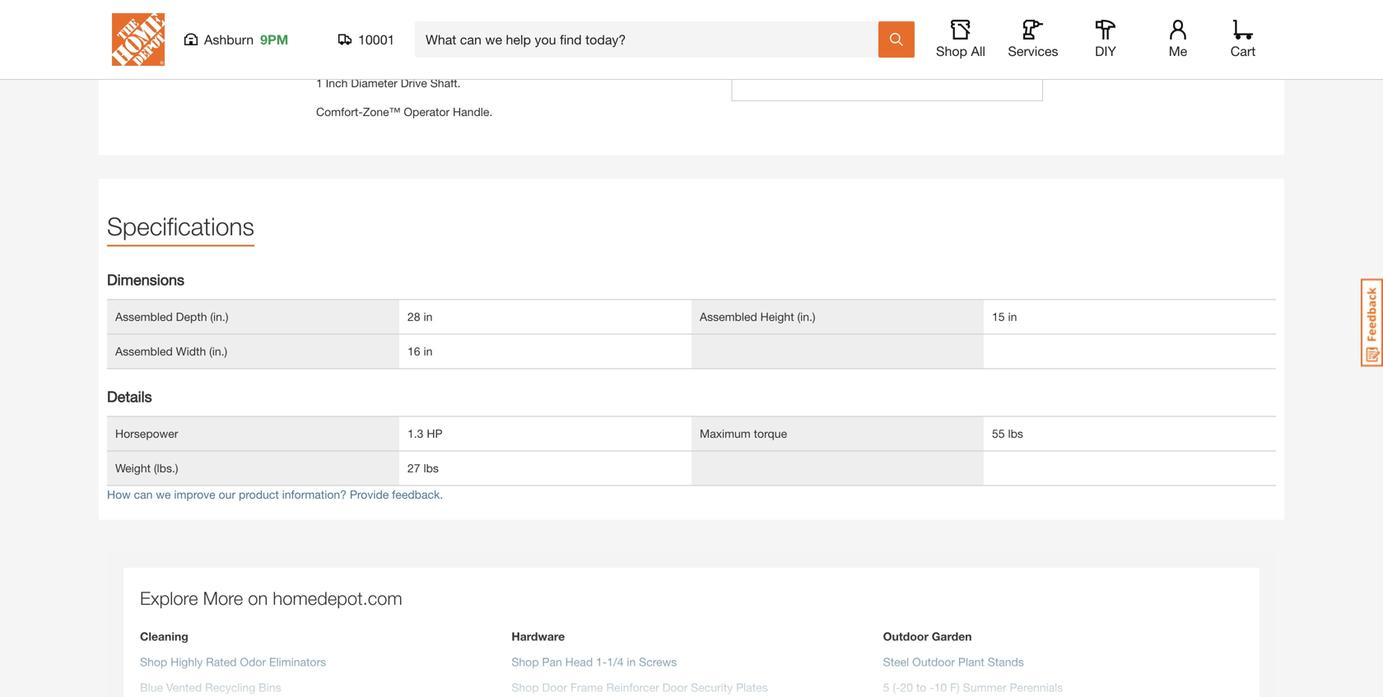 Task type: describe. For each thing, give the bounding box(es) containing it.
15 in
[[992, 310, 1017, 324]]

gear
[[445, 47, 470, 61]]

clutch.
[[423, 18, 460, 32]]

steel outdoor plant stands
[[883, 656, 1024, 669]]

explore
[[140, 588, 198, 609]]

use and care manual link
[[765, 22, 877, 36]]

5
[[883, 681, 890, 695]]

shop for shop pan head 1-1/4 in screws
[[512, 656, 539, 669]]

28 in
[[408, 310, 433, 324]]

details
[[107, 388, 152, 406]]

1 vertical spatial outdoor
[[913, 656, 955, 669]]

eliminators
[[269, 656, 326, 669]]

drive
[[401, 76, 427, 90]]

how
[[107, 488, 131, 501]]

assembled depth (in.)
[[115, 310, 228, 324]]

shop all button
[[935, 20, 987, 59]]

greased,
[[316, 47, 363, 61]]

assembled height (in.)
[[700, 310, 816, 324]]

in right 1/4
[[627, 656, 636, 669]]

shop all
[[936, 43, 986, 59]]

diy
[[1095, 43, 1117, 59]]

10
[[934, 681, 947, 695]]

hp
[[427, 427, 443, 441]]

-
[[930, 681, 934, 695]]

centrifugal
[[364, 18, 420, 32]]

plant
[[959, 656, 985, 669]]

10001 button
[[338, 31, 395, 48]]

assembled for assembled width (in.)
[[115, 345, 173, 358]]

rated
[[206, 656, 237, 669]]

bins
[[259, 681, 281, 695]]

9pm
[[260, 32, 288, 47]]

assembled for assembled depth (in.)
[[115, 310, 173, 324]]

use and care manual
[[765, 22, 877, 36]]

outdoor garden
[[883, 630, 972, 644]]

how can we improve our product information? provide feedback. link
[[107, 488, 443, 501]]

0 vertical spatial outdoor
[[883, 630, 929, 644]]

to inside you will need adobe® acrobat® reader to view pdf documents.
[[906, 48, 914, 59]]

zone™
[[363, 105, 401, 119]]

handle.
[[453, 105, 493, 119]]

diameter
[[351, 76, 398, 90]]

stands
[[988, 656, 1024, 669]]

ashburn 9pm
[[204, 32, 288, 47]]

cart link
[[1225, 20, 1262, 59]]

shop for shop all
[[936, 43, 968, 59]]

in for 28 in
[[424, 310, 433, 324]]

blue vented recycling bins link
[[140, 681, 281, 695]]

garden
[[932, 630, 972, 644]]

can
[[134, 488, 153, 501]]

greased, precision spur gear transmission.
[[316, 47, 543, 61]]

cart
[[1231, 43, 1256, 59]]

precision
[[366, 47, 414, 61]]

horsepower
[[115, 427, 178, 441]]

on
[[248, 588, 268, 609]]

shop pan head 1-1/4 in screws link
[[512, 656, 677, 669]]

information?
[[282, 488, 347, 501]]

27 lbs
[[408, 462, 439, 475]]

services button
[[1007, 20, 1060, 59]]

improve
[[174, 488, 216, 501]]

shop door frame reinforcer door security plates
[[512, 681, 768, 695]]

lbs for 27 lbs
[[424, 462, 439, 475]]

you will need adobe® acrobat® reader to view pdf documents.
[[741, 48, 955, 74]]

28
[[408, 310, 420, 324]]

comfort-
[[316, 105, 363, 119]]

more
[[203, 588, 243, 609]]

how can we improve our product information? provide feedback.
[[107, 488, 443, 501]]

lbs for 55 lbs
[[1008, 427, 1024, 441]]

1/4
[[607, 656, 624, 669]]

5 (-20 to -10 f) summer perennials link
[[883, 681, 1063, 695]]

shop pan head 1-1/4 in screws
[[512, 656, 677, 669]]

care
[[812, 22, 836, 36]]

feedback.
[[392, 488, 443, 501]]

frame
[[571, 681, 603, 695]]

all inside button
[[971, 43, 986, 59]]

feedback link image
[[1361, 278, 1384, 367]]

5 (-20 to -10 f) summer perennials
[[883, 681, 1063, 695]]

operator
[[404, 105, 450, 119]]

pdf
[[938, 48, 955, 59]]

(in.) for assembled depth (in.)
[[210, 310, 228, 324]]

view
[[917, 48, 935, 59]]

reinforcer
[[606, 681, 659, 695]]

1
[[316, 76, 323, 90]]

all metal centrifugal clutch.
[[316, 18, 460, 32]]

height
[[761, 310, 794, 324]]

the home depot logo image
[[112, 13, 165, 66]]



Task type: vqa. For each thing, say whether or not it's contained in the screenshot.
Buy within /case ( $ 11 . 00 /piece ) Buy 4 or more $ 59 . 37
no



Task type: locate. For each thing, give the bounding box(es) containing it.
1 horizontal spatial lbs
[[1008, 427, 1024, 441]]

20
[[900, 681, 913, 695]]

spur
[[417, 47, 441, 61]]

in right 16
[[424, 345, 433, 358]]

shop highly rated odor eliminators link
[[140, 656, 326, 669]]

shop left pan
[[512, 656, 539, 669]]

steel
[[883, 656, 909, 669]]

dimensions
[[107, 271, 184, 289]]

outdoor up steel
[[883, 630, 929, 644]]

0 vertical spatial lbs
[[1008, 427, 1024, 441]]

outdoor up -
[[913, 656, 955, 669]]

blue vented recycling bins
[[140, 681, 281, 695]]

shop up blue
[[140, 656, 167, 669]]

we
[[156, 488, 171, 501]]

0 horizontal spatial door
[[542, 681, 567, 695]]

1-
[[596, 656, 607, 669]]

you
[[741, 48, 756, 59]]

1 horizontal spatial to
[[916, 681, 927, 695]]

provide
[[350, 488, 389, 501]]

explore more on homedepot.com
[[140, 588, 402, 609]]

lbs right '27'
[[424, 462, 439, 475]]

outdoor
[[883, 630, 929, 644], [913, 656, 955, 669]]

our
[[219, 488, 236, 501]]

lbs right 55
[[1008, 427, 1024, 441]]

shop for shop door frame reinforcer door security plates
[[512, 681, 539, 695]]

product
[[239, 488, 279, 501]]

1 door from the left
[[542, 681, 567, 695]]

shop for shop highly rated odor eliminators
[[140, 656, 167, 669]]

need
[[774, 48, 794, 59]]

summer
[[963, 681, 1007, 695]]

transmission.
[[473, 47, 543, 61]]

torque
[[754, 427, 787, 441]]

55 lbs
[[992, 427, 1024, 441]]

documents.
[[741, 63, 789, 74]]

perennials
[[1010, 681, 1063, 695]]

all left metal
[[316, 18, 329, 32]]

me button
[[1152, 20, 1205, 59]]

0 vertical spatial all
[[316, 18, 329, 32]]

1 horizontal spatial all
[[971, 43, 986, 59]]

cleaning
[[140, 630, 188, 644]]

steel outdoor plant stands link
[[883, 656, 1024, 669]]

assembled down assembled depth (in.)
[[115, 345, 173, 358]]

odor
[[240, 656, 266, 669]]

to
[[906, 48, 914, 59], [916, 681, 927, 695]]

1 vertical spatial to
[[916, 681, 927, 695]]

10001
[[358, 32, 395, 47]]

1 vertical spatial all
[[971, 43, 986, 59]]

1 inch diameter drive shaft.
[[316, 76, 461, 90]]

shop inside button
[[936, 43, 968, 59]]

maximum torque
[[700, 427, 787, 441]]

shop
[[936, 43, 968, 59], [140, 656, 167, 669], [512, 656, 539, 669], [512, 681, 539, 695]]

all right pdf
[[971, 43, 986, 59]]

1.3 hp
[[408, 427, 443, 441]]

head
[[565, 656, 593, 669]]

blue
[[140, 681, 163, 695]]

reader
[[875, 48, 904, 59]]

in right the 15
[[1008, 310, 1017, 324]]

(in.) for assembled height (in.)
[[798, 310, 816, 324]]

security
[[691, 681, 733, 695]]

screws
[[639, 656, 677, 669]]

assembled left height
[[700, 310, 757, 324]]

shaft.
[[430, 76, 461, 90]]

0 horizontal spatial all
[[316, 18, 329, 32]]

highly
[[171, 656, 203, 669]]

plates
[[736, 681, 768, 695]]

assembled down dimensions at the left top
[[115, 310, 173, 324]]

shop down hardware
[[512, 681, 539, 695]]

door down pan
[[542, 681, 567, 695]]

homedepot.com
[[273, 588, 402, 609]]

comfort-zone™ operator handle.
[[316, 105, 493, 119]]

What can we help you find today? search field
[[426, 22, 878, 57]]

hardware
[[512, 630, 565, 644]]

shop right view
[[936, 43, 968, 59]]

(lbs.)
[[154, 462, 178, 475]]

(in.) right the width
[[209, 345, 227, 358]]

use
[[765, 22, 786, 36]]

(in.) right height
[[798, 310, 816, 324]]

0 vertical spatial to
[[906, 48, 914, 59]]

f)
[[950, 681, 960, 695]]

inch
[[326, 76, 348, 90]]

specifications
[[107, 212, 254, 241]]

manual
[[839, 22, 877, 36]]

maximum
[[700, 427, 751, 441]]

adobe®
[[796, 48, 830, 59]]

0 horizontal spatial to
[[906, 48, 914, 59]]

55
[[992, 427, 1005, 441]]

recycling
[[205, 681, 256, 695]]

1 vertical spatial lbs
[[424, 462, 439, 475]]

1 horizontal spatial door
[[663, 681, 688, 695]]

lbs
[[1008, 427, 1024, 441], [424, 462, 439, 475]]

in right 28
[[424, 310, 433, 324]]

0 horizontal spatial lbs
[[424, 462, 439, 475]]

me
[[1169, 43, 1188, 59]]

width
[[176, 345, 206, 358]]

15
[[992, 310, 1005, 324]]

metal
[[332, 18, 361, 32]]

2 door from the left
[[663, 681, 688, 695]]

to left view
[[906, 48, 914, 59]]

and
[[789, 22, 808, 36]]

assembled for assembled height (in.)
[[700, 310, 757, 324]]

acrobat®
[[833, 48, 872, 59]]

door down screws
[[663, 681, 688, 695]]

pan
[[542, 656, 562, 669]]

(in.) right depth
[[210, 310, 228, 324]]

assembled width (in.)
[[115, 345, 227, 358]]

1.3
[[408, 427, 424, 441]]

in for 15 in
[[1008, 310, 1017, 324]]

vented
[[166, 681, 202, 695]]

services
[[1008, 43, 1059, 59]]

(in.) for assembled width (in.)
[[209, 345, 227, 358]]

27
[[408, 462, 420, 475]]

in for 16 in
[[424, 345, 433, 358]]

to left -
[[916, 681, 927, 695]]



